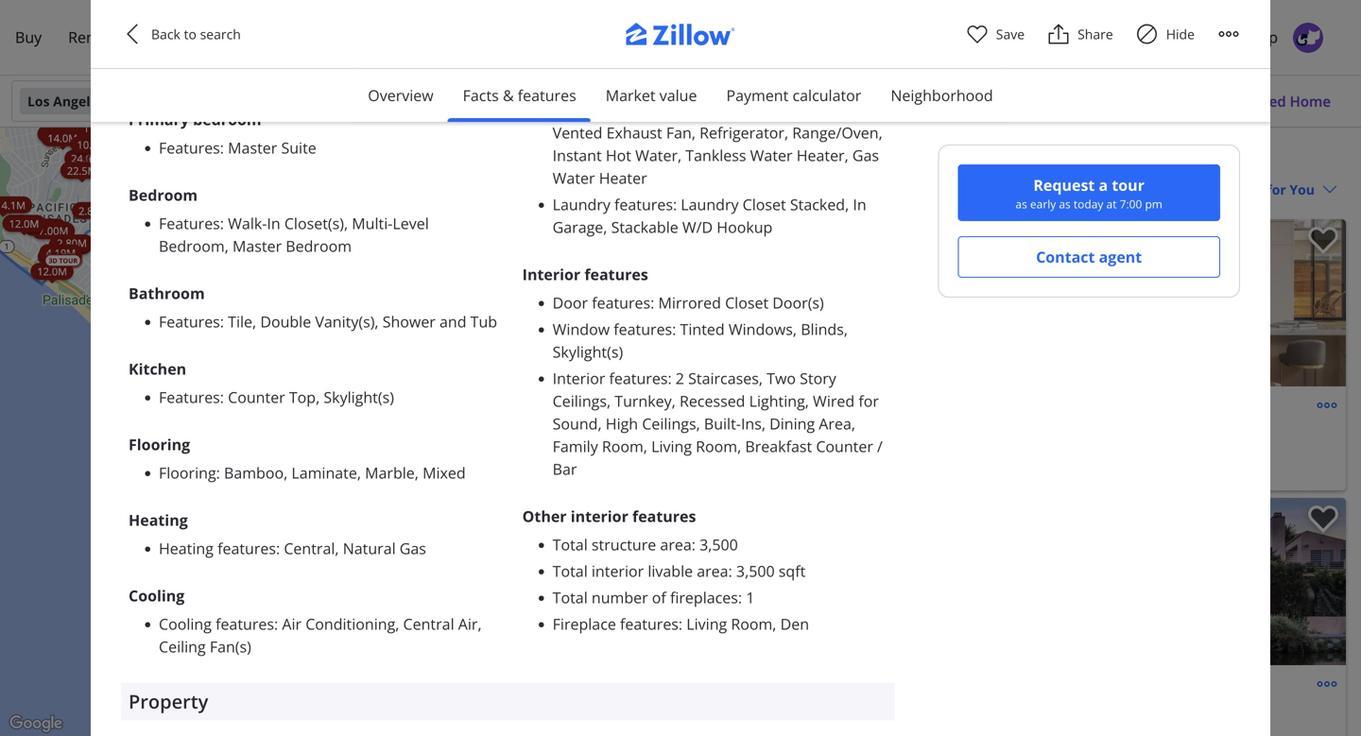 Task type: vqa. For each thing, say whether or not it's contained in the screenshot.


Task type: describe. For each thing, give the bounding box(es) containing it.
4.55m
[[30, 220, 60, 234]]

air,
[[458, 614, 482, 634]]

venice, for windward
[[797, 448, 841, 466]]

: inside bathroom features : tile, double vanity(s), shower and tub
[[220, 311, 224, 332]]

overview
[[368, 85, 434, 105]]

stackable
[[611, 217, 679, 237]]

1 vertical spatial fan,
[[667, 122, 696, 143]]

1 vertical spatial 2.80m
[[57, 236, 87, 250]]

1.03m
[[425, 546, 455, 560]]

bedroom inside walk-in closet(s), multi-level bedroom, master bedroom
[[286, 236, 352, 256]]

new
[[572, 393, 587, 401]]

save this home image for douglas elliman, juliette hohnen dre # 01772623
[[424, 451, 454, 478]]

0 horizontal spatial 2.88m link
[[362, 471, 405, 488]]

google image
[[5, 712, 67, 737]]

2 chevron down image from the left
[[824, 94, 839, 109]]

1 vertical spatial 1.40m link
[[545, 621, 588, 638]]

1 1.80m from the left
[[266, 484, 296, 498]]

units for 2 units
[[439, 545, 463, 560]]

975k
[[487, 713, 511, 727]]

3d inside 3d tour 2.33m
[[329, 538, 338, 547]]

1 vertical spatial 3,500
[[700, 535, 738, 555]]

wired
[[813, 391, 855, 411]]

: inside primary bedroom features : master suite
[[220, 137, 224, 158]]

property
[[129, 689, 208, 715]]

gas right real
[[853, 145, 879, 165]]

1 vertical spatial 2.25m link
[[539, 546, 582, 563]]

main navigation
[[0, 0, 1362, 312]]

0 vertical spatial exhaust
[[691, 77, 746, 97]]

dre
[[360, 690, 378, 703]]

built-in gas, range hood, range, electric oven, oven, gas grill, microwave, gas cooktop, disposal, freezer, dryer, dishwasher, exhaust fan, ice maker, water filter, water line to refrigerator, washer, vented exhaust fan, refrigerator, range/oven, instant hot water, tankless water heater, gas water heater
[[553, 9, 891, 188]]

2.19m
[[284, 542, 314, 556]]

7.50m link
[[282, 555, 325, 572]]

ca left real
[[783, 146, 808, 172]]

1 vertical spatial &
[[918, 146, 932, 172]]

room, down $3,488,000 on the bottom
[[696, 436, 742, 457]]

save this home button for property images, use arrow keys to navigate, image 1 of 32 group
[[409, 443, 462, 496]]

2.88m for left 2.88m link
[[369, 472, 399, 487]]

kitchen features : counter top, skylight(s)
[[129, 359, 394, 407]]

freezer,
[[802, 54, 859, 75]]

counter inside kitchen features : counter top, skylight(s)
[[228, 387, 285, 407]]

for for 5.90m
[[311, 540, 324, 549]]

2.25m for the bottom 2.25m "link"
[[592, 595, 622, 609]]

1.33m link
[[520, 624, 563, 641]]

save this home image for $3,488,000
[[965, 227, 996, 255]]

3d inside 3d tour 7.95m
[[317, 544, 325, 553]]

help link
[[1232, 16, 1292, 60]]

1 as from the left
[[1016, 196, 1028, 212]]

- house for sale for $3,488,000
[[828, 425, 924, 443]]

1 vertical spatial exhaust
[[607, 122, 663, 143]]

los angeles ca
[[27, 92, 126, 110]]

contact
[[1036, 247, 1095, 267]]

living inside 2 staircases, two story ceilings, turnkey, recessed lighting, wired for sound, high ceilings, built-ins, dining area, family room, living room, breakfast counter / bar
[[652, 436, 692, 457]]

facts
[[463, 85, 499, 105]]

venice, for rose
[[287, 669, 331, 687]]

1 vertical spatial flooring
[[159, 463, 216, 483]]

level
[[393, 213, 429, 233]]

1 horizontal spatial fan,
[[750, 77, 780, 97]]

grill,
[[779, 32, 812, 52]]

0 horizontal spatial chevron left image
[[121, 23, 144, 45]]

lighting,
[[749, 391, 809, 411]]

0 vertical spatial ceilings,
[[553, 391, 611, 411]]

: inside flooring flooring : bamboo, laminate, marble, mixed
[[216, 463, 220, 483]]

14.0m link
[[41, 129, 84, 146]]

0 vertical spatial 1.65m
[[299, 122, 328, 136]]

features inside heating heating features : central, natural gas
[[218, 538, 276, 559]]

2.53m
[[301, 477, 331, 491]]

6.38m
[[329, 550, 359, 564]]

3d tour 7.95m
[[305, 544, 345, 566]]

3d tour for the left the 3d tour link
[[273, 478, 302, 487]]

0 horizontal spatial 1.40m
[[515, 542, 545, 556]]

3.30m
[[46, 248, 76, 263]]

tour
[[1112, 175, 1145, 195]]

1 vertical spatial area
[[697, 561, 729, 581]]

3.35m link
[[600, 302, 643, 319]]

0 horizontal spatial 1.35m link
[[308, 465, 351, 482]]

1 horizontal spatial 1.35m
[[421, 708, 451, 722]]

3.60m
[[270, 452, 300, 466]]

double
[[260, 311, 311, 332]]

1 inside the other interior features total structure area : 3,500 total interior livable area : 3,500 sqft total number of fireplaces : 1 fireplace features : living room, den
[[746, 588, 755, 608]]

0 vertical spatial bedroom
[[129, 185, 198, 205]]

built- inside 2 staircases, two story ceilings, turnkey, recessed lighting, wired for sound, high ceilings, built-ins, dining area, family room, living room, breakfast counter / bar
[[704, 414, 741, 434]]

1 for 1
[[246, 646, 254, 664]]

features inside button
[[518, 85, 577, 105]]

2 vertical spatial 3.50m
[[509, 679, 539, 693]]

gas up dishwasher,
[[637, 54, 663, 75]]

home image
[[23, 99, 64, 141]]

1 vertical spatial 2.40m link
[[335, 472, 378, 489]]

video walkthrough
[[1037, 228, 1149, 244]]

0 vertical spatial to
[[184, 25, 197, 43]]

livable
[[648, 561, 693, 581]]

649k
[[483, 718, 507, 732]]

juliette
[[290, 690, 320, 703]]

4 for $3,488,000
[[675, 425, 683, 443]]

property images, use arrow keys to navigate, image 1 of 75 group
[[1011, 498, 1346, 670]]

home inside main navigation
[[178, 27, 221, 47]]

3.75m
[[330, 474, 360, 488]]

gas inside heating heating features : central, natural gas
[[400, 538, 426, 559]]

1.90m link
[[289, 457, 332, 474]]

units for 3 units
[[494, 318, 518, 333]]

& inside button
[[503, 85, 514, 105]]

11am-
[[270, 452, 304, 468]]

3.10m
[[239, 478, 269, 492]]

tinted windows, blinds, skylight(s)
[[553, 319, 848, 362]]

2 for units
[[430, 545, 436, 560]]

central,
[[284, 538, 339, 559]]

rentals
[[1073, 27, 1125, 47]]

0 vertical spatial 2.40m link
[[589, 185, 633, 202]]

0 vertical spatial 1.40m link
[[508, 541, 551, 558]]

ca inside filters element
[[108, 92, 126, 110]]

11.5m 11.9m
[[44, 121, 113, 141]]

860k
[[427, 546, 451, 560]]

disposal,
[[735, 54, 798, 75]]

3 for 3 ba
[[723, 425, 730, 443]]

bedroom
[[193, 109, 262, 129]]

1.03m link
[[419, 544, 462, 561]]

0 vertical spatial interior
[[571, 506, 629, 527]]

1 vertical spatial 1.65m
[[342, 206, 372, 221]]

14.1m link
[[0, 197, 32, 214]]

to inside built-in gas, range hood, range, electric oven, oven, gas grill, microwave, gas cooktop, disposal, freezer, dryer, dishwasher, exhaust fan, ice maker, water filter, water line to refrigerator, washer, vented exhaust fan, refrigerator, range/oven, instant hot water, tankless water heater, gas water heater
[[722, 100, 737, 120]]

for inside 2 staircases, two story ceilings, turnkey, recessed lighting, wired for sound, high ceilings, built-ins, dining area, family room, living room, breakfast counter / bar
[[859, 391, 879, 411]]

3001 grand canal, venice, ca 90291 image
[[1011, 498, 1346, 666]]

0 vertical spatial 2.20m
[[573, 309, 603, 323]]

room, down high
[[602, 436, 648, 457]]

bedroom,
[[159, 236, 229, 256]]

3.50m inside new 3.50m
[[547, 401, 577, 415]]

1 vertical spatial 4.00m
[[551, 501, 581, 515]]

0 vertical spatial 1.65m link
[[292, 121, 335, 138]]

5.90m inside 5.90m 860k
[[348, 537, 378, 551]]

0 horizontal spatial 2.75m link
[[332, 527, 375, 544]]

1 vertical spatial closet
[[725, 292, 769, 313]]

calculator
[[793, 85, 862, 105]]

0 vertical spatial 2.80m
[[79, 204, 109, 218]]

more image
[[1218, 23, 1241, 45]]

1 horizontal spatial 2.75m link
[[542, 626, 585, 643]]

home loans link
[[165, 16, 280, 60]]

1 for 1 saved home
[[1234, 91, 1242, 111]]

3d tour 1.65m
[[299, 465, 339, 487]]

17)
[[817, 228, 833, 244]]

hot
[[606, 145, 632, 165]]

high
[[606, 414, 638, 434]]

property images, use arrow keys to navigate, image 1 of 43 group
[[668, 219, 1003, 391]]

chevron right image inside property images, use arrow keys to navigate, image 1 of 75 group
[[1314, 571, 1337, 593]]

1 vertical spatial 3d tour
[[573, 404, 602, 413]]

1 vertical spatial 2.20m
[[566, 673, 596, 687]]

ca inside 217 windward ave, venice, ca 90291 link
[[844, 448, 861, 466]]

bds for $3,750,000
[[686, 704, 709, 722]]

bamboo,
[[224, 463, 288, 483]]

2.40m for the bottom 2.40m link
[[341, 473, 371, 487]]

natural
[[343, 538, 396, 559]]

2 total from the top
[[553, 561, 588, 581]]

0 vertical spatial 3,500
[[763, 425, 797, 443]]

0 vertical spatial 12.0m
[[9, 216, 39, 231]]

0 vertical spatial heating
[[129, 510, 188, 530]]

2.88m for the rightmost 2.88m link
[[553, 494, 583, 509]]

cooling for cooling
[[129, 586, 185, 606]]

/
[[878, 436, 883, 457]]

1 horizontal spatial 1.85m link
[[586, 311, 629, 328]]

0 vertical spatial 4.00m
[[358, 454, 388, 469]]

0 vertical spatial 2.25m link
[[518, 475, 562, 492]]

822 california ave, venice, ca 90291 image
[[668, 498, 1003, 666]]

1 vertical spatial refrigerator,
[[700, 122, 789, 143]]

2 vertical spatial 2.25m link
[[585, 593, 628, 610]]

hookup
[[717, 217, 773, 237]]

3d inside 3d tour 1.65m
[[310, 465, 319, 474]]

1 vertical spatial 2.20m link
[[560, 671, 603, 688]]

angeles for los angeles ca real estate & homes for sale
[[707, 146, 779, 172]]

1 vertical spatial ceilings,
[[642, 414, 700, 434]]

tankless
[[686, 145, 747, 165]]

2.40m for 2.40m link to the top
[[596, 187, 626, 201]]

4.20m
[[363, 476, 393, 490]]

bds inside map region
[[210, 646, 232, 664]]

1 vertical spatial 3.50m link
[[502, 669, 553, 694]]

value
[[660, 85, 697, 105]]

mixed
[[423, 463, 466, 483]]

filters element
[[0, 76, 1362, 128]]

3d tour for the 3d tour link to the right
[[511, 365, 540, 374]]

area,
[[819, 414, 856, 434]]

1 horizontal spatial 3d tour link
[[493, 363, 543, 389]]

1 vertical spatial 3.99m
[[253, 458, 283, 473]]

master inside primary bedroom features : master suite
[[228, 137, 277, 158]]

0 horizontal spatial 3d tour link
[[255, 476, 306, 501]]

washer,
[[834, 100, 891, 120]]

2 as from the left
[[1059, 196, 1071, 212]]

1.28m link
[[569, 132, 612, 149]]

built- inside built-in gas, range hood, range, electric oven, oven, gas grill, microwave, gas cooktop, disposal, freezer, dryer, dishwasher, exhaust fan, ice maker, water filter, water line to refrigerator, washer, vented exhaust fan, refrigerator, range/oven, instant hot water, tankless water heater, gas water heater
[[701, 9, 738, 29]]

bathroom features : tile, double vanity(s), shower and tub
[[129, 283, 497, 332]]

2 horizontal spatial 1.60m
[[427, 545, 457, 560]]

749k link
[[477, 716, 514, 733]]

1.73m link
[[626, 551, 669, 568]]

1 horizontal spatial 2.70m link
[[560, 506, 603, 523]]

tub
[[471, 311, 497, 332]]

laundry for closet
[[681, 194, 739, 214]]

heating heating features : central, natural gas
[[129, 510, 426, 559]]

re-center button
[[553, 143, 637, 181]]

home inside 'link'
[[1290, 91, 1331, 111]]

2.45m
[[311, 547, 341, 561]]

0 horizontal spatial 1.85m link
[[394, 718, 437, 735]]

gas up disposal,
[[749, 32, 775, 52]]

share image
[[1048, 23, 1070, 45]]

air conditioning, central air, ceiling fan(s)
[[159, 614, 482, 657]]

699k
[[597, 437, 621, 451]]

4.60m for the topmost 4.60m link
[[357, 203, 387, 217]]

3 for 3 bds
[[199, 646, 206, 664]]

4 bds for $3,488,000
[[675, 425, 709, 443]]

4.39m
[[318, 549, 348, 563]]

0 vertical spatial 3.50m
[[539, 345, 568, 359]]

los for los angeles ca real estate & homes for sale
[[671, 146, 702, 172]]

0 horizontal spatial area
[[660, 535, 692, 555]]

hide image
[[1136, 23, 1159, 45]]

1 horizontal spatial 2.88m link
[[546, 493, 589, 510]]

0 horizontal spatial 2.70m
[[323, 528, 353, 542]]

1 total from the top
[[553, 535, 588, 555]]

2.15m link
[[595, 335, 638, 352]]

1 chevron down image from the left
[[677, 94, 692, 109]]

1.51m link
[[531, 623, 574, 640]]

2 vertical spatial 3,500
[[737, 561, 775, 581]]

market value
[[606, 85, 697, 105]]

range/oven,
[[793, 122, 883, 143]]

interior features
[[523, 264, 648, 284]]

5.90m link
[[341, 536, 385, 553]]

1 vertical spatial 2.80m link
[[50, 235, 94, 252]]

property images, use arrow keys to navigate, image 1 of 32 group
[[0, 443, 732, 613]]

1 vertical spatial 1.35m link
[[414, 707, 457, 724]]

cooling for cooling features :
[[159, 614, 212, 634]]

0 vertical spatial 2.20m link
[[566, 308, 609, 325]]

5.90m inside for you 5.90m
[[300, 548, 330, 562]]

0 vertical spatial 4.60m link
[[350, 201, 393, 218]]

full
[[159, 62, 184, 82]]

11.9m
[[44, 127, 74, 141]]

2.25m for the middle 2.25m "link"
[[546, 548, 576, 562]]

early
[[1031, 196, 1056, 212]]

0 vertical spatial 2.70m
[[566, 507, 596, 521]]

bds for $3,488,000
[[686, 425, 709, 443]]

sqft inside the other interior features total structure area : 3,500 total interior livable area : 3,500 sqft total number of fireplaces : 1 fireplace features : living room, den
[[779, 561, 806, 581]]

0 vertical spatial 4.00m link
[[336, 453, 395, 470]]

4.75m link
[[371, 373, 422, 399]]

sell link
[[114, 16, 165, 60]]

1 horizontal spatial 1.60m
[[392, 483, 422, 497]]

for for $3,750,000
[[879, 704, 896, 722]]

multi-
[[352, 213, 393, 233]]

chevron right image inside property images, use arrow keys to navigate, image 1 of 43 group
[[971, 292, 994, 314]]

property images, use arrow keys to navigate, image 1 of 34 group
[[1011, 219, 1346, 391]]

chevron left image for douglas elliman, juliette hohnen dre # 01772623
[[201, 515, 223, 538]]

zillow logo image
[[605, 23, 756, 56]]

market value button
[[591, 69, 712, 122]]

1 horizontal spatial 4.00m link
[[544, 500, 587, 517]]

1 horizontal spatial 3.99m
[[316, 147, 346, 161]]

room, inside the other interior features total structure area : 3,500 total interior livable area : 3,500 sqft total number of fireplaces : 1 fireplace features : living room, den
[[731, 614, 777, 634]]

0 horizontal spatial 1.35m
[[314, 467, 344, 481]]

saved
[[1246, 91, 1287, 111]]

instant
[[553, 145, 602, 165]]

chevron left image for $3,488,000
[[677, 292, 700, 314]]

interior for interior features :
[[553, 368, 606, 388]]

0 vertical spatial 2.80m link
[[72, 202, 115, 219]]

2.33m
[[318, 546, 348, 561]]



Task type: locate. For each thing, give the bounding box(es) containing it.
bedrooms : bathrooms : full bathrooms : 3
[[159, 9, 282, 82]]

90291 for 857 rose ave, venice, ca 90291 douglas elliman, juliette hohnen dre # 01772623
[[355, 669, 393, 687]]

play image
[[1026, 231, 1037, 242]]

1.80m
[[266, 484, 296, 498], [267, 484, 297, 498]]

chevron down image
[[677, 94, 692, 109], [824, 94, 839, 109]]

2 - house for sale from the top
[[828, 704, 924, 722]]

: inside heating heating features : central, natural gas
[[276, 538, 280, 559]]

3 features from the top
[[159, 311, 220, 332]]

features
[[518, 85, 577, 105], [615, 194, 673, 214], [585, 264, 648, 284], [592, 292, 651, 313], [614, 319, 672, 339], [609, 368, 668, 388], [633, 506, 696, 527], [218, 538, 276, 559], [216, 614, 274, 634], [620, 614, 679, 634]]

to right back
[[184, 25, 197, 43]]

chevron right image
[[971, 292, 994, 314], [1314, 571, 1337, 593]]

0 horizontal spatial for
[[311, 540, 324, 549]]

sale for $3,750,000
[[900, 704, 924, 722]]

1 laundry from the left
[[553, 194, 611, 214]]

los up the 11.9m at the top left
[[27, 92, 50, 110]]

1 vertical spatial 4
[[675, 704, 683, 722]]

sqft up 217 windward ave, venice, ca 90291 link
[[801, 425, 824, 443]]

1 vertical spatial 2.70m
[[323, 528, 353, 542]]

1 horizontal spatial 1
[[746, 588, 755, 608]]

1 horizontal spatial area
[[697, 561, 729, 581]]

4 for $3,750,000
[[675, 704, 683, 722]]

1 save this home image from the top
[[1309, 227, 1339, 255]]

video
[[1040, 228, 1072, 244]]

2.30m
[[537, 188, 567, 202], [307, 538, 337, 552], [535, 622, 565, 636], [485, 708, 515, 723]]

you inside for you 5.90m
[[326, 540, 340, 549]]

1.29m
[[558, 613, 588, 627]]

1 vertical spatial 1.40m
[[551, 623, 581, 637]]

1.65m link left 750k
[[292, 121, 335, 138]]

4 features from the top
[[159, 387, 220, 407]]

0 vertical spatial ba
[[734, 425, 749, 443]]

- house for sale right 4,283 sqft
[[828, 704, 924, 722]]

flooring left 'open:'
[[129, 434, 190, 455]]

2 857 rose ave, venice, ca 90291 image from the left
[[462, 443, 732, 610]]

closet inside laundry closet stacked, in garage, stackable w/d hookup
[[743, 194, 786, 214]]

0 vertical spatial flooring
[[129, 434, 190, 455]]

4 bds for $3,750,000
[[675, 704, 709, 722]]

1 vertical spatial 2.25m
[[546, 548, 576, 562]]

217 windward ave, venice, ca 90291 image
[[668, 219, 1003, 387]]

skylight(s) inside the tinted windows, blinds, skylight(s)
[[553, 342, 623, 362]]

1 horizontal spatial 1.85m
[[592, 313, 622, 327]]

angeles for los angeles ca
[[53, 92, 105, 110]]

1 vertical spatial -
[[828, 704, 832, 722]]

bedroom down closet(s),
[[286, 236, 352, 256]]

1 horizontal spatial 1.40m
[[551, 623, 581, 637]]

map region
[[0, 100, 752, 737]]

1 house from the top
[[835, 425, 875, 443]]

features inside kitchen features : counter top, skylight(s)
[[159, 387, 220, 407]]

in for level
[[267, 213, 281, 233]]

save this home image
[[1309, 227, 1339, 255], [1309, 506, 1339, 534]]

ave, for rose
[[258, 669, 284, 687]]

1.88m link
[[246, 476, 289, 493]]

bds up 857
[[210, 646, 232, 664]]

chevron left image down contact
[[1020, 292, 1043, 314]]

rent
[[68, 27, 101, 47]]

1 horizontal spatial 2
[[676, 368, 685, 388]]

3d inside 3d tour 12.0m
[[49, 256, 57, 265]]

5.00m
[[596, 602, 626, 617]]

ba right 6
[[734, 704, 749, 722]]

elliman,
[[245, 690, 287, 703]]

1 horizontal spatial ave,
[[768, 448, 793, 466]]

house for $3,488,000
[[835, 425, 875, 443]]

0 vertical spatial 2.25m
[[525, 477, 555, 491]]

0 horizontal spatial skylight(s)
[[324, 387, 394, 407]]

2.25m
[[525, 477, 555, 491], [546, 548, 576, 562], [592, 595, 622, 609]]

- house for sale for $3,750,000
[[828, 704, 924, 722]]

1 horizontal spatial you
[[356, 466, 370, 475]]

ca left /
[[844, 448, 861, 466]]

0 horizontal spatial ceilings,
[[553, 391, 611, 411]]

2 vertical spatial 1
[[246, 646, 254, 664]]

as left "early"
[[1016, 196, 1028, 212]]

venice, down '3,500 sqft'
[[797, 448, 841, 466]]

3 up windward
[[723, 425, 730, 443]]

1 saved home
[[1234, 91, 1331, 111]]

2.20m left the 3.35m on the left top of the page
[[573, 309, 603, 323]]

2.75m for 2.75m link to the right
[[548, 628, 578, 642]]

1 vertical spatial interior
[[592, 561, 644, 581]]

2.35m
[[529, 362, 559, 377]]

: inside kitchen features : counter top, skylight(s)
[[220, 387, 224, 407]]

tour inside 3d tour 7.95m
[[327, 544, 345, 553]]

1 vertical spatial 4.60m
[[320, 456, 350, 470]]

679k link
[[495, 249, 540, 275]]

you for 3.75m
[[356, 466, 370, 475]]

in inside built-in gas, range hood, range, electric oven, oven, gas grill, microwave, gas cooktop, disposal, freezer, dryer, dishwasher, exhaust fan, ice maker, water filter, water line to refrigerator, washer, vented exhaust fan, refrigerator, range/oven, instant hot water, tankless water heater, gas water heater
[[738, 9, 752, 29]]

oven, up cooktop,
[[704, 32, 745, 52]]

payment calculator
[[727, 85, 862, 105]]

re-center
[[563, 153, 627, 171]]

0 horizontal spatial laundry
[[553, 194, 611, 214]]

area up the livable
[[660, 535, 692, 555]]

4 left 6
[[675, 704, 683, 722]]

0 horizontal spatial 1.60m
[[239, 475, 269, 489]]

4.20m link
[[356, 474, 399, 491]]

1 horizontal spatial angeles
[[707, 146, 779, 172]]

0 horizontal spatial units
[[439, 545, 463, 560]]

0 horizontal spatial you
[[326, 540, 340, 549]]

0 vertical spatial cooling
[[129, 586, 185, 606]]

0 vertical spatial for
[[341, 466, 354, 475]]

0 horizontal spatial 5.90m
[[300, 548, 330, 562]]

counter inside 2 staircases, two story ceilings, turnkey, recessed lighting, wired for sound, high ceilings, built-ins, dining area, family room, living room, breakfast counter / bar
[[816, 436, 874, 457]]

ceilings, up sound,
[[553, 391, 611, 411]]

ave, for windward
[[768, 448, 793, 466]]

manage rentals
[[1013, 27, 1125, 47]]

laundry inside laundry closet stacked, in garage, stackable w/d hookup
[[681, 194, 739, 214]]

gas left 860k
[[400, 538, 426, 559]]

for for 3.75m
[[341, 466, 354, 475]]

for you 5.90m
[[300, 540, 340, 562]]

venice, inside the 857 rose ave, venice, ca 90291 douglas elliman, juliette hohnen dre # 01772623
[[287, 669, 331, 687]]

closet
[[743, 194, 786, 214], [725, 292, 769, 313]]

750k link
[[352, 123, 389, 140]]

tour inside 3d tour 12.0m
[[59, 256, 78, 265]]

- for $3,488,000
[[828, 425, 832, 443]]

ca up the "11.5m" 'link'
[[108, 92, 126, 110]]

ceilings, down turnkey,
[[642, 414, 700, 434]]

los inside filters element
[[27, 92, 50, 110]]

to right line
[[722, 100, 737, 120]]

4,283 sqft
[[763, 704, 824, 722]]

1 vertical spatial heating
[[159, 538, 214, 559]]

oven, down included
[[659, 32, 700, 52]]

ins,
[[741, 414, 766, 434]]

1 up rose
[[246, 646, 254, 664]]

699k link
[[590, 435, 627, 452]]

1 vertical spatial venice,
[[287, 669, 331, 687]]

2 - from the top
[[828, 704, 832, 722]]

2 ba from the top
[[734, 704, 749, 722]]

angeles up 11.5m 11.9m
[[53, 92, 105, 110]]

flooring left 3.10m link
[[159, 463, 216, 483]]

open: tue. 11am-2pm
[[206, 452, 329, 468]]

counter left top,
[[228, 387, 285, 407]]

0 horizontal spatial 2.70m link
[[316, 518, 367, 544]]

house right 4,283 sqft
[[835, 704, 875, 722]]

chevron left image for property images, use arrow keys to navigate, image 1 of 34 group
[[1020, 292, 1043, 314]]

save this home button inside map region
[[409, 443, 462, 496]]

as down request
[[1059, 196, 1071, 212]]

ba up windward
[[734, 425, 749, 443]]

670k link
[[599, 279, 636, 296]]

2 house from the top
[[835, 704, 875, 722]]

& right facts
[[503, 85, 514, 105]]

save this home button for property images, use arrow keys to navigate, image 1 of 43 group
[[950, 219, 1003, 272]]

3d tour down 11am-
[[273, 478, 302, 487]]

cooling
[[129, 586, 185, 606], [159, 614, 212, 634]]

total
[[553, 535, 588, 555], [553, 561, 588, 581], [553, 588, 588, 608]]

857 rose ave, venice, ca 90291 image
[[191, 443, 462, 610], [462, 443, 732, 610]]

1 features from the top
[[159, 137, 220, 158]]

0 horizontal spatial to
[[184, 25, 197, 43]]

other interior features total structure area : 3,500 total interior livable area : 3,500 sqft total number of fireplaces : 1 fireplace features : living room, den
[[523, 506, 809, 634]]

0 vertical spatial 3d tour link
[[493, 363, 543, 389]]

90291 inside the 857 rose ave, venice, ca 90291 douglas elliman, juliette hohnen dre # 01772623
[[355, 669, 393, 687]]

closet up the hookup
[[743, 194, 786, 214]]

1.85m link up 2.15m
[[586, 311, 629, 328]]

3d tour 12.0m
[[37, 256, 78, 279]]

chevron left image left back
[[121, 23, 144, 45]]

12.0m inside 3d tour 12.0m
[[37, 265, 67, 279]]

2 4 bds from the top
[[675, 704, 709, 722]]

in for hood,
[[738, 9, 752, 29]]

3 units link
[[463, 317, 524, 334]]

two
[[767, 368, 796, 388]]

sqft up den
[[779, 561, 806, 581]]

- right 4,283 sqft
[[828, 704, 832, 722]]

save this home image inside map region
[[424, 451, 454, 478]]

0 vertical spatial save this home image
[[965, 227, 996, 255]]

3 inside bedrooms : bathrooms : full bathrooms : 3
[[273, 62, 282, 82]]

chevron left image for property images, use arrow keys to navigate, image 1 of 39 group
[[677, 571, 700, 593]]

1.29m link
[[552, 612, 595, 629]]

price cut: $400,000 (oct 17)
[[683, 228, 833, 244]]

for you 3.75m
[[330, 466, 370, 488]]

1.92m link
[[415, 706, 458, 723]]

1 857 rose ave, venice, ca 90291 image from the left
[[191, 443, 462, 610]]

1 vertical spatial cooling
[[159, 614, 212, 634]]

0 vertical spatial 3d tour
[[511, 365, 540, 374]]

2 for staircases,
[[676, 368, 685, 388]]

interior up number
[[592, 561, 644, 581]]

skylight(s) inside kitchen features : counter top, skylight(s)
[[324, 387, 394, 407]]

7.00m
[[39, 224, 68, 238]]

chevron left image
[[121, 23, 144, 45], [1020, 292, 1043, 314], [677, 571, 700, 593]]

0 vertical spatial 3.99m link
[[310, 145, 353, 162]]

ba for $3,488,000
[[734, 425, 749, 443]]

1 sale from the top
[[900, 425, 924, 443]]

bds left 6
[[686, 704, 709, 722]]

2 4 from the top
[[675, 704, 683, 722]]

6 ba
[[723, 704, 749, 722]]

link
[[287, 156, 338, 182], [361, 172, 421, 198], [434, 421, 485, 447], [473, 446, 518, 472], [272, 485, 323, 510], [334, 492, 384, 517], [433, 494, 478, 519], [372, 495, 422, 520], [300, 495, 351, 521], [277, 497, 328, 523], [370, 508, 438, 534], [279, 509, 330, 534], [358, 510, 409, 536], [485, 531, 536, 557], [471, 561, 521, 586], [303, 561, 354, 587], [307, 562, 358, 587], [506, 631, 575, 656]]

1 horizontal spatial ceilings,
[[642, 414, 700, 434]]

heart image
[[966, 23, 989, 45]]

1.87m
[[396, 532, 426, 546]]

living down turnkey,
[[652, 436, 692, 457]]

3.50m link up 975k link
[[502, 669, 553, 694]]

2.70m up 5.95m link on the left bottom of the page
[[566, 507, 596, 521]]

7.00m link
[[32, 222, 75, 239]]

4.75m
[[378, 383, 408, 397]]

in left closet(s),
[[267, 213, 281, 233]]

2 sale from the top
[[900, 704, 924, 722]]

1.08m
[[592, 122, 622, 136]]

2.45m link
[[304, 546, 347, 563]]

tour inside the 3d tour 3.20m
[[572, 168, 590, 177]]

1.65m link left level at left
[[335, 205, 378, 222]]

ca inside the 857 rose ave, venice, ca 90291 douglas elliman, juliette hohnen dre # 01772623
[[335, 669, 352, 687]]

payment calculator button
[[712, 69, 877, 122]]

master
[[228, 137, 277, 158], [233, 236, 282, 256]]

1 horizontal spatial save this home image
[[965, 227, 996, 255]]

for inside for you 5.90m
[[311, 540, 324, 549]]

3d tour link
[[493, 363, 543, 389], [255, 476, 306, 501]]

0 vertical spatial built-
[[701, 9, 738, 29]]

0 vertical spatial refrigerator,
[[741, 100, 830, 120]]

in inside laundry closet stacked, in garage, stackable w/d hookup
[[853, 194, 867, 214]]

main content
[[652, 128, 1362, 737]]

0 vertical spatial house
[[835, 425, 875, 443]]

house for $3,750,000
[[835, 704, 875, 722]]

features down 'bathroom'
[[159, 311, 220, 332]]

12.0m down 3.70m
[[37, 265, 67, 279]]

for right wired
[[859, 391, 879, 411]]

1 vertical spatial angeles
[[707, 146, 779, 172]]

0 vertical spatial fan,
[[750, 77, 780, 97]]

2 features from the top
[[159, 213, 220, 233]]

room, left den
[[731, 614, 777, 634]]

ave, inside the 857 rose ave, venice, ca 90291 douglas elliman, juliette hohnen dre # 01772623
[[258, 669, 284, 687]]

conditioning,
[[306, 614, 399, 634]]

0 vertical spatial total
[[553, 535, 588, 555]]

angeles up results
[[707, 146, 779, 172]]

1 horizontal spatial in
[[738, 9, 752, 29]]

3 total from the top
[[553, 588, 588, 608]]

1 vertical spatial 1.65m link
[[335, 205, 378, 222]]

los inside main content
[[671, 146, 702, 172]]

exhaust down filter,
[[607, 122, 663, 143]]

3.10m link
[[233, 477, 276, 494]]

chevron left image
[[677, 292, 700, 314], [201, 515, 223, 538]]

microwave,
[[553, 54, 633, 75]]

1 vertical spatial 1.85m
[[401, 719, 431, 734]]

story
[[800, 368, 837, 388]]

3.99m
[[316, 147, 346, 161], [253, 458, 283, 473]]

1 inside 'link'
[[1234, 91, 1242, 111]]

3 for 3 units
[[485, 318, 491, 333]]

exhaust up line
[[691, 77, 746, 97]]

living inside the other interior features total structure area : 3,500 total interior livable area : 3,500 sqft total number of fireplaces : 1 fireplace features : living room, den
[[687, 614, 727, 634]]

sqft for $3,488,000
[[801, 425, 824, 443]]

0 horizontal spatial ave,
[[258, 669, 284, 687]]

0 vertical spatial 3.99m
[[316, 147, 346, 161]]

3 ba
[[723, 425, 749, 443]]

& right "estate"
[[918, 146, 932, 172]]

tour inside 3d tour 1.65m
[[320, 465, 339, 474]]

laundry features :
[[553, 194, 681, 214]]

1.79m link
[[531, 504, 574, 521]]

features down "kitchen"
[[159, 387, 220, 407]]

2 laundry from the left
[[681, 194, 739, 214]]

chevron left image down 'open:'
[[201, 515, 223, 538]]

area up fireplaces
[[697, 561, 729, 581]]

for right area,
[[879, 425, 896, 443]]

01772623
[[389, 690, 433, 703]]

1 oven, from the left
[[659, 32, 700, 52]]

2 inside map region
[[430, 545, 436, 560]]

save this home image inside button
[[1309, 227, 1339, 255]]

1 inside map region
[[246, 646, 254, 664]]

in right 'stacked,'
[[853, 194, 867, 214]]

save this home image
[[965, 227, 996, 255], [424, 451, 454, 478]]

3 right bathrooms
[[273, 62, 282, 82]]

1 vertical spatial 3.99m link
[[247, 457, 290, 474]]

1 vertical spatial 2
[[430, 545, 436, 560]]

1.85m down 01772623
[[401, 719, 431, 734]]

3 bds
[[199, 646, 232, 664]]

for right 4,283 sqft
[[879, 704, 896, 722]]

1 vertical spatial 1.35m
[[421, 708, 451, 722]]

1.08m link
[[585, 120, 629, 137]]

12.0m down the 14.1m link on the left top
[[9, 216, 39, 231]]

2.70m up 2.46m
[[323, 528, 353, 542]]

2.20m link
[[566, 308, 609, 325], [560, 671, 603, 688]]

1 right fireplaces
[[746, 588, 755, 608]]

0 vertical spatial 1.35m link
[[308, 465, 351, 482]]

interior up door
[[523, 264, 581, 284]]

venice, inside main content
[[797, 448, 841, 466]]

new 3.50m
[[547, 393, 587, 415]]

1.49m link
[[525, 619, 568, 636]]

1 ba from the top
[[734, 425, 749, 443]]

chevron down image
[[379, 94, 394, 109], [499, 94, 514, 109], [938, 94, 953, 109], [1323, 182, 1338, 197]]

2.75m for 2.75m link to the left
[[339, 528, 369, 542]]

counter down area,
[[816, 436, 874, 457]]

features up bedroom,
[[159, 213, 220, 233]]

1 left saved
[[1234, 91, 1242, 111]]

0 horizontal spatial as
[[1016, 196, 1028, 212]]

windward
[[701, 448, 764, 466]]

chevron right image
[[1314, 292, 1337, 314]]

blinds,
[[801, 319, 848, 339]]

1 horizontal spatial counter
[[816, 436, 874, 457]]

window
[[553, 319, 610, 339]]

master down walk-
[[233, 236, 282, 256]]

0 vertical spatial 1.85m
[[592, 313, 622, 327]]

1.40m inside 5.00m 1.40m
[[551, 623, 581, 637]]

1 vertical spatial 4.60m link
[[313, 455, 357, 472]]

chevron left image right of
[[677, 571, 700, 593]]

for inside the for you 3.75m
[[341, 466, 354, 475]]

bathroom
[[129, 283, 205, 303]]

- house for sale up 217 windward ave, venice, ca 90291 link
[[828, 425, 924, 443]]

laundry up w/d on the right top of page
[[681, 194, 739, 214]]

ca up hohnen
[[335, 669, 352, 687]]

structure
[[592, 535, 656, 555]]

2 save this home image from the top
[[1309, 506, 1339, 534]]

1 horizontal spatial units
[[494, 318, 518, 333]]

0 vertical spatial interior
[[523, 264, 581, 284]]

4.60m for middle 4.60m link
[[320, 456, 350, 470]]

interior up new
[[553, 368, 606, 388]]

save this home image right 2.10m link
[[424, 451, 454, 478]]

90291 for 217 windward ave, venice, ca 90291
[[864, 448, 902, 466]]

2308 grand canal, venice, ca 90291 image
[[1011, 219, 1346, 387]]

bedroom
[[129, 185, 198, 205], [286, 236, 352, 256]]

1 - from the top
[[828, 425, 832, 443]]

refrigerator, up "tankless"
[[700, 122, 789, 143]]

648k link
[[496, 260, 534, 277]]

main content containing los angeles ca real estate & homes for sale
[[652, 128, 1362, 737]]

1 horizontal spatial 4.00m
[[551, 501, 581, 515]]

skip link list tab list
[[353, 69, 1009, 123]]

0 vertical spatial chevron left image
[[677, 292, 700, 314]]

sqft for $3,750,000
[[801, 704, 824, 722]]

- up 217 windward ave, venice, ca 90291 link
[[828, 425, 832, 443]]

house left /
[[835, 425, 875, 443]]

1 horizontal spatial 2.70m
[[566, 507, 596, 521]]

1 - house for sale from the top
[[828, 425, 924, 443]]

1.70m
[[589, 174, 619, 188], [595, 321, 625, 335], [363, 537, 393, 552], [333, 539, 363, 553], [539, 721, 569, 735]]

4.65m
[[338, 471, 368, 485]]

2 vertical spatial 4.60m link
[[225, 473, 268, 490]]

save this home button for property images, use arrow keys to navigate, image 1 of 34 group
[[1294, 219, 1346, 272]]

re-
[[563, 153, 584, 171]]

sale for $3,488,000
[[900, 425, 924, 443]]

ba for $3,750,000
[[734, 704, 749, 722]]

0 vertical spatial chevron left image
[[121, 23, 144, 45]]

center
[[584, 153, 627, 171]]

-
[[828, 425, 832, 443], [828, 704, 832, 722]]

1 horizontal spatial 2.40m link
[[589, 185, 633, 202]]

master inside walk-in closet(s), multi-level bedroom, master bedroom
[[233, 236, 282, 256]]

3.50m link up 2.35m
[[532, 343, 575, 360]]

3.80m
[[420, 472, 450, 486]]

property images, use arrow keys to navigate, image 1 of 39 group
[[668, 498, 1003, 666]]

4 bds left 6
[[675, 704, 709, 722]]

ave, up elliman,
[[258, 669, 284, 687]]

4.30m link
[[335, 471, 378, 488], [336, 471, 380, 488]]

in inside walk-in closet(s), multi-level bedroom, master bedroom
[[267, 213, 281, 233]]

4.70m link
[[587, 602, 631, 619]]

chevron left image up tinted on the top
[[677, 292, 700, 314]]

tue.
[[243, 452, 267, 468]]

2.46m
[[323, 543, 353, 558]]

sale
[[900, 425, 924, 443], [900, 704, 924, 722]]

0 vertical spatial 1.40m
[[515, 542, 545, 556]]

save this home image left 'play' image
[[965, 227, 996, 255]]

1 horizontal spatial 2.40m
[[596, 187, 626, 201]]

1 vertical spatial skylight(s)
[[324, 387, 394, 407]]

2 vertical spatial bds
[[686, 704, 709, 722]]

refrigerator,
[[741, 100, 830, 120], [700, 122, 789, 143]]

0 vertical spatial &
[[503, 85, 514, 105]]

venice, up juliette
[[287, 669, 331, 687]]

in left gas,
[[738, 9, 752, 29]]

laundry for features
[[553, 194, 611, 214]]

2 vertical spatial 3d tour
[[273, 478, 302, 487]]

you for 5.90m
[[326, 540, 340, 549]]

los for los angeles ca
[[27, 92, 50, 110]]

2.10m
[[382, 452, 412, 466]]

1 4 from the top
[[675, 425, 683, 443]]

1.80m link
[[260, 482, 303, 499], [260, 483, 303, 500]]

1 horizontal spatial for
[[341, 466, 354, 475]]

6
[[723, 704, 730, 722]]

features inside bathroom features : tile, double vanity(s), shower and tub
[[159, 311, 220, 332]]

los up "320"
[[671, 146, 702, 172]]

0 vertical spatial 2.88m
[[369, 472, 399, 487]]

2.88m
[[369, 472, 399, 487], [553, 494, 583, 509]]

refrigerator, down ice
[[741, 100, 830, 120]]

- for $3,750,000
[[828, 704, 832, 722]]

2 oven, from the left
[[704, 32, 745, 52]]

three dimensional image
[[683, 510, 694, 521]]

1 vertical spatial sqft
[[779, 561, 806, 581]]

ave, down '3,500 sqft'
[[768, 448, 793, 466]]

0 horizontal spatial &
[[503, 85, 514, 105]]

interior features :
[[553, 368, 676, 388]]

0 vertical spatial units
[[494, 318, 518, 333]]

request
[[1034, 175, 1095, 195]]

0 vertical spatial area
[[660, 535, 692, 555]]

walkthrough
[[1075, 228, 1149, 244]]

1 horizontal spatial skylight(s)
[[553, 342, 623, 362]]

for for $3,488,000
[[879, 425, 896, 443]]

chevron left image inside property images, use arrow keys to navigate, image 1 of 39 group
[[677, 571, 700, 593]]

for
[[341, 466, 354, 475], [311, 540, 324, 549]]

angeles inside filters element
[[53, 92, 105, 110]]

1 vertical spatial ave,
[[258, 669, 284, 687]]

tour inside 3d tour 2.33m
[[340, 538, 358, 547]]

interior for interior features
[[523, 264, 581, 284]]

bedroom up features :
[[129, 185, 198, 205]]

ice
[[784, 77, 804, 97]]

cooktop,
[[667, 54, 731, 75]]

1 4 bds from the top
[[675, 425, 709, 443]]

1.85m up 2.15m
[[592, 313, 622, 327]]

laundry up garage,
[[553, 194, 611, 214]]

857 rose ave, venice, ca 90291 douglas elliman, juliette hohnen dre # 01772623
[[199, 669, 433, 703]]

features down "primary"
[[159, 137, 220, 158]]

1 vertical spatial sale
[[900, 704, 924, 722]]

features inside primary bedroom features : master suite
[[159, 137, 220, 158]]

closet up windows,
[[725, 292, 769, 313]]

1 vertical spatial 12.0m
[[37, 265, 67, 279]]

0 vertical spatial 3.50m link
[[532, 343, 575, 360]]

you inside the for you 3.75m
[[356, 466, 370, 475]]

2 1.80m from the left
[[267, 484, 297, 498]]

interior
[[523, 264, 581, 284], [553, 368, 606, 388]]

home
[[178, 27, 221, 47], [1290, 91, 1331, 111]]

master down "bedroom"
[[228, 137, 277, 158]]

1.85m link down 01772623
[[394, 718, 437, 735]]

1.65m inside 3d tour 1.65m
[[299, 473, 329, 487]]

:
[[232, 9, 236, 29], [694, 9, 698, 29], [237, 35, 241, 56], [265, 62, 269, 82], [220, 137, 224, 158], [673, 194, 677, 214], [220, 213, 224, 233], [651, 292, 655, 313], [220, 311, 224, 332], [672, 319, 676, 339], [668, 368, 672, 388], [220, 387, 224, 407], [216, 463, 220, 483], [692, 535, 696, 555], [276, 538, 280, 559], [729, 561, 733, 581], [738, 588, 742, 608], [274, 614, 278, 634], [679, 614, 683, 634]]

0 horizontal spatial 2
[[430, 545, 436, 560]]

sqft right 4,283
[[801, 704, 824, 722]]

2 inside 2 staircases, two story ceilings, turnkey, recessed lighting, wired for sound, high ceilings, built-ins, dining area, family room, living room, breakfast counter / bar
[[676, 368, 685, 388]]

7.50m
[[289, 556, 319, 570]]

4.60m for the bottommost 4.60m link
[[231, 474, 261, 488]]

1.88m
[[252, 478, 282, 492]]

3d inside the 3d tour 3.20m
[[561, 168, 570, 177]]



